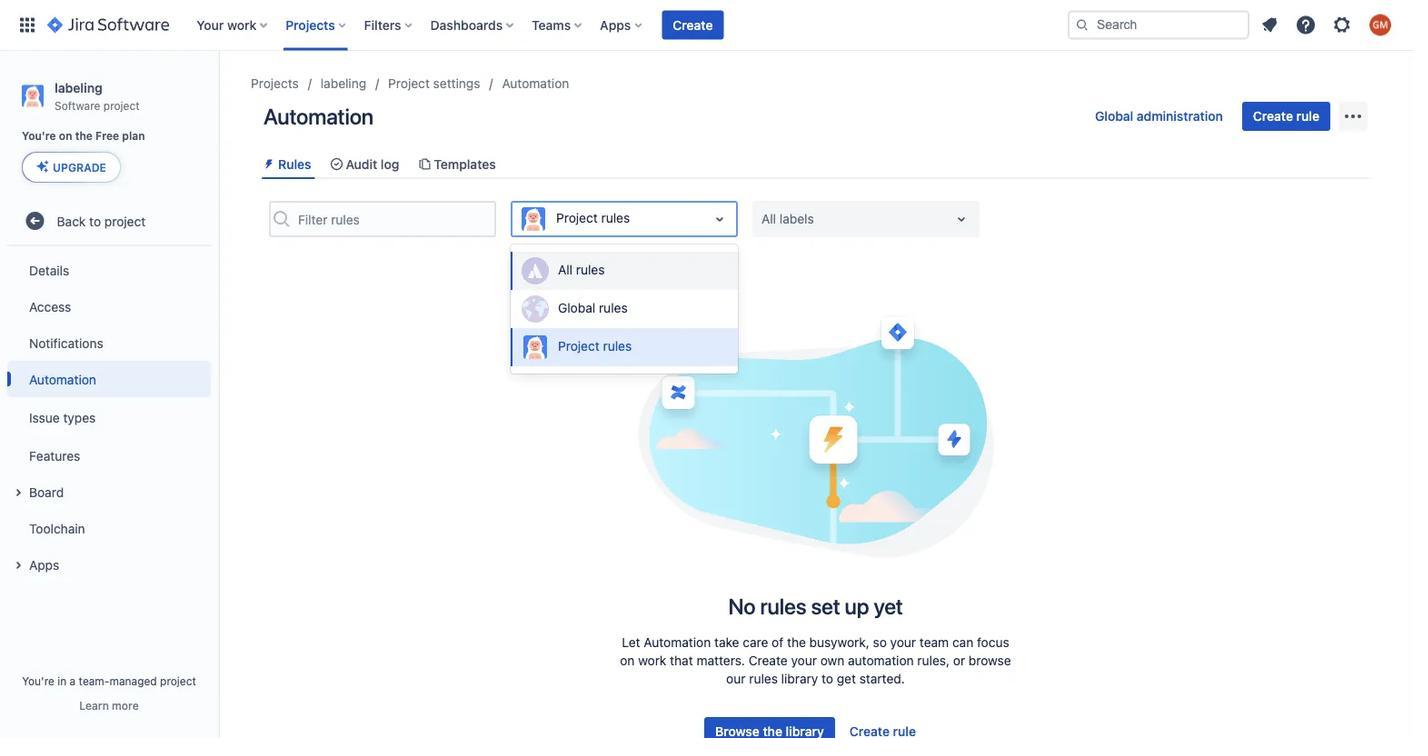 Task type: locate. For each thing, give the bounding box(es) containing it.
1 horizontal spatial on
[[620, 653, 635, 668]]

1 vertical spatial global
[[558, 301, 596, 316]]

2 horizontal spatial create
[[1254, 109, 1294, 124]]

learn more
[[79, 699, 139, 712]]

rules down the 'all rules'
[[599, 301, 628, 316]]

log
[[381, 156, 399, 171]]

rules,
[[918, 653, 950, 668]]

work inside let automation take care of the busywork, so your team can focus on work that matters. create your own automation rules, or browse our rules library to get started.
[[638, 653, 667, 668]]

0 horizontal spatial create
[[673, 17, 713, 32]]

managed
[[110, 675, 157, 687]]

apps
[[600, 17, 631, 32], [29, 557, 59, 572]]

rules
[[601, 211, 630, 226], [576, 262, 605, 277], [599, 301, 628, 316], [603, 339, 632, 354], [760, 594, 807, 619], [749, 672, 778, 687]]

0 vertical spatial work
[[227, 17, 257, 32]]

1 vertical spatial project
[[104, 213, 146, 228]]

1 horizontal spatial all
[[762, 212, 776, 227]]

0 vertical spatial projects
[[286, 17, 335, 32]]

all labels
[[762, 212, 814, 227]]

1 horizontal spatial apps
[[600, 17, 631, 32]]

project up details link
[[104, 213, 146, 228]]

project down global rules
[[558, 339, 600, 354]]

automation up "that"
[[644, 635, 711, 650]]

tab list
[[255, 149, 1377, 179]]

all for all rules
[[558, 262, 573, 277]]

1 horizontal spatial work
[[638, 653, 667, 668]]

group
[[7, 247, 211, 588]]

tab list containing rules
[[255, 149, 1377, 179]]

1 you're from the top
[[22, 129, 56, 142]]

1 vertical spatial apps
[[29, 557, 59, 572]]

create right apps dropdown button
[[673, 17, 713, 32]]

global for global rules
[[558, 301, 596, 316]]

0 vertical spatial you're
[[22, 129, 56, 142]]

project rules up the 'all rules'
[[556, 211, 630, 226]]

automation
[[502, 76, 569, 91], [264, 104, 374, 129], [29, 372, 96, 387], [644, 635, 711, 650]]

labeling for labeling
[[321, 76, 367, 91]]

2 you're from the top
[[22, 675, 54, 687]]

on down 'let'
[[620, 653, 635, 668]]

banner
[[0, 0, 1414, 51]]

take
[[715, 635, 740, 650]]

1 horizontal spatial create
[[749, 653, 788, 668]]

automation link down primary element
[[502, 73, 569, 95]]

1 vertical spatial work
[[638, 653, 667, 668]]

open image
[[951, 208, 973, 230]]

0 vertical spatial to
[[89, 213, 101, 228]]

automation link for notifications
[[7, 361, 211, 397]]

board button
[[7, 474, 211, 510]]

busywork,
[[810, 635, 870, 650]]

create left rule
[[1254, 109, 1294, 124]]

your up 'library'
[[791, 653, 817, 668]]

project rules
[[556, 211, 630, 226], [558, 339, 632, 354]]

get
[[837, 672, 856, 687]]

projects right sidebar navigation icon in the left top of the page
[[251, 76, 299, 91]]

all rules
[[558, 262, 605, 277]]

your right "so"
[[891, 635, 916, 650]]

global left administration
[[1095, 109, 1134, 124]]

0 horizontal spatial on
[[59, 129, 72, 142]]

on inside let automation take care of the busywork, so your team can focus on work that matters. create your own automation rules, or browse our rules library to get started.
[[620, 653, 635, 668]]

all
[[762, 212, 776, 227], [558, 262, 573, 277]]

global for global administration
[[1095, 109, 1134, 124]]

1 horizontal spatial to
[[822, 672, 834, 687]]

projects inside popup button
[[286, 17, 335, 32]]

team
[[920, 635, 949, 650]]

1 horizontal spatial your
[[891, 635, 916, 650]]

all left labels
[[762, 212, 776, 227]]

audit
[[346, 156, 378, 171]]

1 vertical spatial to
[[822, 672, 834, 687]]

project right managed
[[160, 675, 196, 687]]

jira software image
[[47, 14, 169, 36], [47, 14, 169, 36]]

browse
[[969, 653, 1012, 668]]

1 vertical spatial you're
[[22, 675, 54, 687]]

0 vertical spatial project
[[388, 76, 430, 91]]

0 horizontal spatial all
[[558, 262, 573, 277]]

project left settings
[[388, 76, 430, 91]]

own
[[821, 653, 845, 668]]

automation down notifications
[[29, 372, 96, 387]]

1 horizontal spatial automation link
[[502, 73, 569, 95]]

1 vertical spatial projects
[[251, 76, 299, 91]]

1 vertical spatial automation link
[[7, 361, 211, 397]]

set
[[811, 594, 841, 619]]

project for back to project
[[104, 213, 146, 228]]

0 vertical spatial project
[[103, 99, 140, 112]]

rules right our
[[749, 672, 778, 687]]

free
[[96, 129, 119, 142]]

upgrade button
[[23, 153, 120, 182]]

settings image
[[1332, 14, 1354, 36]]

0 vertical spatial create
[[673, 17, 713, 32]]

labeling software project
[[55, 80, 140, 112]]

rules up global rules
[[576, 262, 605, 277]]

your
[[891, 635, 916, 650], [791, 653, 817, 668]]

1 vertical spatial your
[[791, 653, 817, 668]]

automation inside let automation take care of the busywork, so your team can focus on work that matters. create your own automation rules, or browse our rules library to get started.
[[644, 635, 711, 650]]

no rules set up yet image
[[635, 308, 996, 560]]

project inside project settings link
[[388, 76, 430, 91]]

project
[[388, 76, 430, 91], [556, 211, 598, 226], [558, 339, 600, 354]]

the inside let automation take care of the busywork, so your team can focus on work that matters. create your own automation rules, or browse our rules library to get started.
[[787, 635, 806, 650]]

project up plan
[[103, 99, 140, 112]]

you're
[[22, 129, 56, 142], [22, 675, 54, 687]]

group containing details
[[7, 247, 211, 588]]

1 vertical spatial the
[[787, 635, 806, 650]]

0 vertical spatial all
[[762, 212, 776, 227]]

projects up labeling link
[[286, 17, 335, 32]]

to right back
[[89, 213, 101, 228]]

0 horizontal spatial labeling
[[55, 80, 103, 95]]

labeling up software
[[55, 80, 103, 95]]

1 vertical spatial project
[[556, 211, 598, 226]]

projects for projects popup button
[[286, 17, 335, 32]]

0 horizontal spatial your
[[791, 653, 817, 668]]

global down the 'all rules'
[[558, 301, 596, 316]]

the right 'of'
[[787, 635, 806, 650]]

rules up 'of'
[[760, 594, 807, 619]]

project rules down global rules
[[558, 339, 632, 354]]

0 vertical spatial global
[[1095, 109, 1134, 124]]

your work
[[197, 17, 257, 32]]

automation link
[[502, 73, 569, 95], [7, 361, 211, 397]]

1 vertical spatial on
[[620, 653, 635, 668]]

upgrade
[[53, 161, 106, 174]]

access
[[29, 299, 71, 314]]

project
[[103, 99, 140, 112], [104, 213, 146, 228], [160, 675, 196, 687]]

1 vertical spatial project rules
[[558, 339, 632, 354]]

create inside primary element
[[673, 17, 713, 32]]

the left the free
[[75, 129, 93, 142]]

project up the 'all rules'
[[556, 211, 598, 226]]

create
[[673, 17, 713, 32], [1254, 109, 1294, 124], [749, 653, 788, 668]]

create down 'of'
[[749, 653, 788, 668]]

actions image
[[1343, 105, 1365, 127]]

1 horizontal spatial global
[[1095, 109, 1134, 124]]

global
[[1095, 109, 1134, 124], [558, 301, 596, 316]]

you're up upgrade button
[[22, 129, 56, 142]]

notifications image
[[1259, 14, 1281, 36]]

work
[[227, 17, 257, 32], [638, 653, 667, 668]]

work down 'let'
[[638, 653, 667, 668]]

1 vertical spatial all
[[558, 262, 573, 277]]

the
[[75, 129, 93, 142], [787, 635, 806, 650]]

you're left the in
[[22, 675, 54, 687]]

2 vertical spatial create
[[749, 653, 788, 668]]

apps down toolchain
[[29, 557, 59, 572]]

our
[[727, 672, 746, 687]]

create for create rule
[[1254, 109, 1294, 124]]

you're for you're on the free plan
[[22, 129, 56, 142]]

templates
[[434, 156, 496, 171]]

project for labeling software project
[[103, 99, 140, 112]]

automation link up the types
[[7, 361, 211, 397]]

project inside labeling software project
[[103, 99, 140, 112]]

work right your on the top of page
[[227, 17, 257, 32]]

0 horizontal spatial apps
[[29, 557, 59, 572]]

to
[[89, 213, 101, 228], [822, 672, 834, 687]]

started.
[[860, 672, 905, 687]]

to down own
[[822, 672, 834, 687]]

all up global rules
[[558, 262, 573, 277]]

learn more button
[[79, 698, 139, 713]]

0 vertical spatial on
[[59, 129, 72, 142]]

on up upgrade button
[[59, 129, 72, 142]]

labeling for labeling software project
[[55, 80, 103, 95]]

your work button
[[191, 10, 275, 40]]

project settings
[[388, 76, 480, 91]]

search image
[[1075, 18, 1090, 32]]

0 vertical spatial apps
[[600, 17, 631, 32]]

templates image
[[418, 157, 432, 171]]

0 vertical spatial project rules
[[556, 211, 630, 226]]

teams button
[[526, 10, 589, 40]]

0 horizontal spatial work
[[227, 17, 257, 32]]

projects button
[[280, 10, 353, 40]]

of
[[772, 635, 784, 650]]

on
[[59, 129, 72, 142], [620, 653, 635, 668]]

sidebar navigation image
[[198, 73, 238, 109]]

apps right teams dropdown button
[[600, 17, 631, 32]]

1 vertical spatial create
[[1254, 109, 1294, 124]]

care
[[743, 635, 769, 650]]

0 horizontal spatial to
[[89, 213, 101, 228]]

help image
[[1295, 14, 1317, 36]]

0 horizontal spatial global
[[558, 301, 596, 316]]

your profile and settings image
[[1370, 14, 1392, 36]]

0 vertical spatial the
[[75, 129, 93, 142]]

rule
[[1297, 109, 1320, 124]]

labeling
[[321, 76, 367, 91], [55, 80, 103, 95]]

0 horizontal spatial automation link
[[7, 361, 211, 397]]

yet
[[874, 594, 903, 619]]

administration
[[1137, 109, 1224, 124]]

let automation take care of the busywork, so your team can focus on work that matters. create your own automation rules, or browse our rules library to get started.
[[620, 635, 1012, 687]]

0 vertical spatial automation link
[[502, 73, 569, 95]]

1 horizontal spatial the
[[787, 635, 806, 650]]

1 horizontal spatial labeling
[[321, 76, 367, 91]]

your
[[197, 17, 224, 32]]

labeling inside labeling software project
[[55, 80, 103, 95]]

focus
[[977, 635, 1010, 650]]

labeling down projects popup button
[[321, 76, 367, 91]]



Task type: describe. For each thing, give the bounding box(es) containing it.
issue types link
[[7, 397, 211, 437]]

dashboards button
[[425, 10, 521, 40]]

0 vertical spatial your
[[891, 635, 916, 650]]

automation down labeling link
[[264, 104, 374, 129]]

plan
[[122, 129, 145, 142]]

labels
[[780, 212, 814, 227]]

create button
[[662, 10, 724, 40]]

details
[[29, 263, 69, 278]]

expand image
[[7, 555, 29, 577]]

primary element
[[11, 0, 1068, 50]]

or
[[953, 653, 966, 668]]

automation inside group
[[29, 372, 96, 387]]

projects link
[[251, 73, 299, 95]]

more
[[112, 699, 139, 712]]

apps inside button
[[29, 557, 59, 572]]

2 vertical spatial project
[[160, 675, 196, 687]]

features
[[29, 448, 80, 463]]

features link
[[7, 437, 211, 474]]

in
[[58, 675, 67, 687]]

project settings link
[[388, 73, 480, 95]]

library
[[782, 672, 818, 687]]

a
[[70, 675, 76, 687]]

automation down primary element
[[502, 76, 569, 91]]

global rules
[[558, 301, 628, 316]]

apps button
[[7, 547, 211, 583]]

board
[[29, 484, 64, 499]]

projects for projects link
[[251, 76, 299, 91]]

rules up the 'all rules'
[[601, 211, 630, 226]]

all for all labels
[[762, 212, 776, 227]]

rules inside let automation take care of the busywork, so your team can focus on work that matters. create your own automation rules, or browse our rules library to get started.
[[749, 672, 778, 687]]

so
[[873, 635, 887, 650]]

toolchain link
[[7, 510, 211, 547]]

can
[[953, 635, 974, 650]]

audit log
[[346, 156, 399, 171]]

rules
[[278, 156, 311, 171]]

apps button
[[595, 10, 649, 40]]

to inside let automation take care of the busywork, so your team can focus on work that matters. create your own automation rules, or browse our rules library to get started.
[[822, 672, 834, 687]]

you're for you're in a team-managed project
[[22, 675, 54, 687]]

work inside dropdown button
[[227, 17, 257, 32]]

no rules set up yet
[[728, 594, 903, 619]]

software
[[55, 99, 100, 112]]

team-
[[79, 675, 110, 687]]

audit log image
[[330, 157, 344, 171]]

create inside let automation take care of the busywork, so your team can focus on work that matters. create your own automation rules, or browse our rules library to get started.
[[749, 653, 788, 668]]

rules down global rules
[[603, 339, 632, 354]]

matters.
[[697, 653, 745, 668]]

issue
[[29, 410, 60, 425]]

access link
[[7, 288, 211, 325]]

create rule
[[1254, 109, 1320, 124]]

details link
[[7, 252, 211, 288]]

teams
[[532, 17, 571, 32]]

issue types
[[29, 410, 96, 425]]

rules image
[[262, 157, 276, 171]]

Filter rules field
[[293, 203, 495, 236]]

labeling link
[[321, 73, 367, 95]]

no
[[728, 594, 756, 619]]

that
[[670, 653, 693, 668]]

you're on the free plan
[[22, 129, 145, 142]]

open image
[[709, 208, 731, 230]]

banner containing your work
[[0, 0, 1414, 51]]

let
[[622, 635, 641, 650]]

appswitcher icon image
[[16, 14, 38, 36]]

create rule button
[[1243, 102, 1331, 131]]

Search field
[[1068, 10, 1250, 40]]

back to project
[[57, 213, 146, 228]]

global administration
[[1095, 109, 1224, 124]]

settings
[[433, 76, 480, 91]]

notifications link
[[7, 325, 211, 361]]

2 vertical spatial project
[[558, 339, 600, 354]]

filters
[[364, 17, 401, 32]]

automation link for project settings
[[502, 73, 569, 95]]

back to project link
[[7, 203, 211, 239]]

dashboards
[[431, 17, 503, 32]]

you're in a team-managed project
[[22, 675, 196, 687]]

apps inside dropdown button
[[600, 17, 631, 32]]

filters button
[[359, 10, 420, 40]]

types
[[63, 410, 96, 425]]

back
[[57, 213, 86, 228]]

toolchain
[[29, 521, 85, 536]]

create for create
[[673, 17, 713, 32]]

up
[[845, 594, 869, 619]]

global administration link
[[1085, 102, 1234, 131]]

0 horizontal spatial the
[[75, 129, 93, 142]]

expand image
[[7, 482, 29, 504]]

notifications
[[29, 335, 103, 350]]

learn
[[79, 699, 109, 712]]

automation
[[848, 653, 914, 668]]



Task type: vqa. For each thing, say whether or not it's contained in the screenshot.
full-
no



